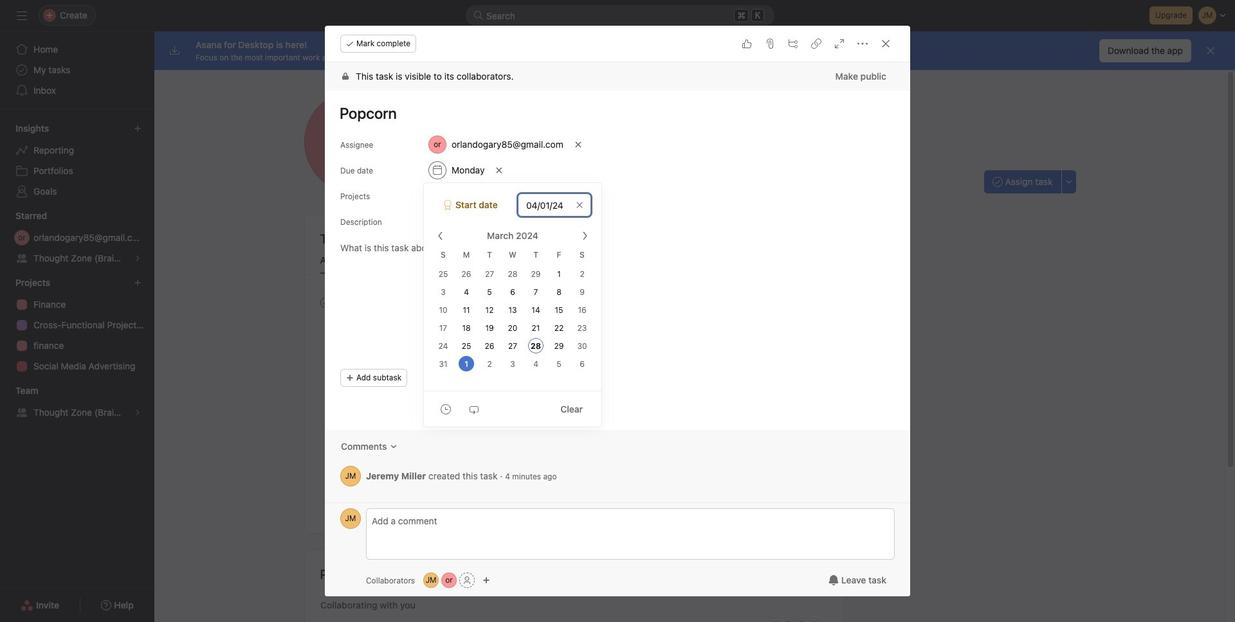 Task type: describe. For each thing, give the bounding box(es) containing it.
tasks tabs tab list
[[305, 253, 844, 275]]

prominent image
[[473, 10, 484, 21]]

starred element
[[0, 205, 154, 271]]

set to repeat image
[[469, 404, 479, 415]]

add time image
[[441, 404, 451, 415]]

add subtask image
[[788, 39, 798, 49]]

full screen image
[[834, 39, 845, 49]]

global element
[[0, 32, 154, 109]]

1 horizontal spatial add or remove collaborators image
[[441, 573, 457, 589]]

more actions for this task image
[[858, 39, 868, 49]]

previous month image
[[436, 231, 446, 241]]



Task type: vqa. For each thing, say whether or not it's contained in the screenshot.
Clear due date image
yes



Task type: locate. For each thing, give the bounding box(es) containing it.
add or remove collaborators image
[[423, 573, 439, 589], [441, 573, 457, 589], [483, 577, 490, 585]]

comments image
[[390, 443, 397, 451]]

remove assignee image
[[574, 141, 582, 149]]

0 likes. click to like this task image
[[742, 39, 752, 49]]

next month image
[[580, 231, 590, 241]]

clear due date image
[[496, 167, 503, 174], [576, 201, 584, 209]]

insights element
[[0, 117, 154, 205]]

2 horizontal spatial add or remove collaborators image
[[483, 577, 490, 585]]

open user profile image
[[340, 466, 361, 487], [340, 509, 361, 529]]

close task pane image
[[881, 39, 891, 49]]

1 vertical spatial open user profile image
[[340, 509, 361, 529]]

2 open user profile image from the top
[[340, 509, 361, 529]]

1 horizontal spatial clear due date image
[[576, 201, 584, 209]]

dismiss image
[[1206, 46, 1216, 56]]

Due date text field
[[518, 194, 591, 217]]

projects element
[[0, 271, 154, 380]]

main content
[[325, 62, 910, 503]]

0 horizontal spatial clear due date image
[[496, 167, 503, 174]]

mark complete image
[[317, 295, 333, 310]]

1 open user profile image from the top
[[340, 466, 361, 487]]

teams element
[[0, 380, 154, 426]]

attachments: add a file to this task, popcorn image
[[765, 39, 775, 49]]

0 vertical spatial open user profile image
[[340, 466, 361, 487]]

popcorn dialog
[[325, 26, 910, 597]]

1 vertical spatial clear due date image
[[576, 201, 584, 209]]

0 horizontal spatial add or remove collaborators image
[[423, 573, 439, 589]]

Task Name text field
[[331, 98, 895, 128]]

Mark complete checkbox
[[317, 295, 333, 310]]

0 vertical spatial clear due date image
[[496, 167, 503, 174]]

hide sidebar image
[[17, 10, 27, 21]]

copy task link image
[[811, 39, 822, 49]]



